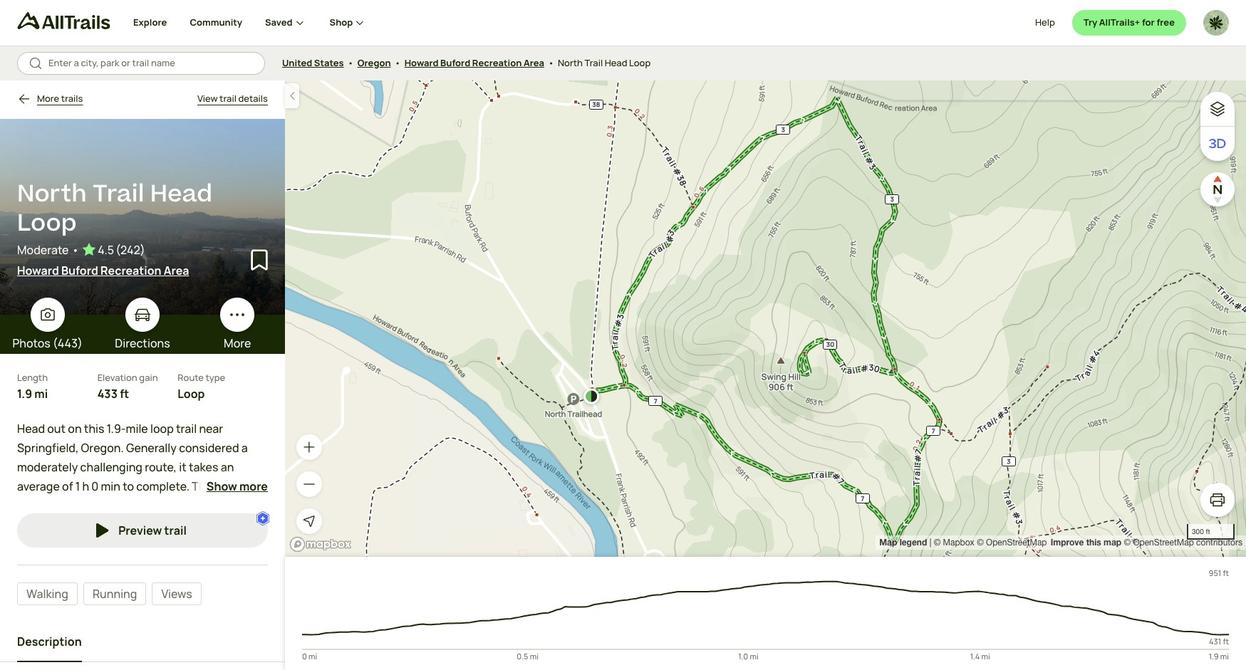 Task type: describe. For each thing, give the bounding box(es) containing it.
min
[[101, 479, 121, 495]]

walking,
[[167, 499, 210, 514]]

oregon.
[[81, 440, 124, 456]]

and
[[145, 499, 165, 514]]

can
[[17, 518, 37, 534]]

enjoy
[[61, 518, 90, 534]]

united states • oregon • howard buford recreation area • north trail head loop
[[282, 57, 651, 69]]

loop inside "route type loop"
[[178, 386, 205, 402]]

directions link
[[95, 298, 190, 352]]

during
[[170, 518, 204, 534]]

still
[[39, 518, 58, 534]]

map region
[[285, 81, 1247, 671]]

north trail head loop
[[17, 177, 213, 241]]

more trails button
[[17, 92, 83, 106]]

add to list image
[[248, 248, 271, 271]]

length 1.9 mi
[[17, 371, 48, 402]]

map legend | © mapbox © openstreetmap improve this map © openstreetmap contributors
[[880, 538, 1243, 548]]

reset north and pitch image
[[1204, 175, 1233, 204]]

mi
[[34, 386, 48, 402]]

0 vertical spatial buford
[[441, 57, 471, 69]]

list containing map legend
[[880, 536, 1243, 550]]

alltrails link
[[17, 12, 133, 36]]

0 vertical spatial loop
[[630, 57, 651, 69]]

contributors
[[1197, 538, 1243, 548]]

1 times from the left
[[17, 537, 47, 553]]

route,
[[145, 460, 177, 475]]

1 vertical spatial recreation
[[101, 263, 162, 279]]

moderate
[[17, 242, 69, 258]]

explore
[[133, 16, 167, 29]]

4.5 ( 242 )
[[98, 242, 145, 258]]

view trail details link
[[197, 92, 268, 106]]

view trail details
[[197, 92, 268, 105]]

photos
[[12, 336, 50, 351]]

map options image
[[1210, 101, 1227, 118]]

300 ft
[[1193, 528, 1211, 536]]

preview trail
[[118, 524, 187, 539]]

© mapbox link
[[934, 538, 975, 548]]

through
[[81, 557, 125, 572]]

community
[[190, 16, 242, 29]]

cookie consent banner dialog
[[17, 603, 1230, 654]]

© openstreetmap link
[[978, 538, 1048, 548]]

show more
[[207, 479, 268, 495]]

alltrails image
[[17, 12, 111, 29]]

enable 3d map image
[[1210, 135, 1227, 153]]

more
[[240, 479, 268, 495]]

directions
[[115, 336, 170, 351]]

description button
[[17, 623, 82, 663]]

shop
[[330, 16, 353, 29]]

0 horizontal spatial this
[[84, 421, 104, 437]]

quieter
[[207, 518, 245, 534]]

(443)
[[53, 336, 83, 351]]

running
[[93, 587, 137, 603]]

gain
[[139, 371, 158, 384]]

0 vertical spatial north
[[558, 57, 583, 69]]

zoom map in image
[[302, 441, 317, 455]]

1 horizontal spatial this
[[206, 537, 227, 553]]

out
[[47, 421, 66, 437]]

near
[[199, 421, 223, 437]]

improve this map link
[[1051, 538, 1122, 548]]

you
[[233, 499, 253, 514]]

legend
[[900, 538, 928, 548]]

are
[[17, 557, 34, 572]]

0 vertical spatial area
[[524, 57, 545, 69]]

300
[[1193, 528, 1205, 536]]

for inside the try alltrails+ for free link
[[1143, 16, 1156, 29]]

1 openstreetmap from the left
[[987, 538, 1048, 548]]

route type loop
[[178, 371, 225, 402]]

howard inside howard buford recreation area link
[[17, 263, 59, 279]]

trail inside the preview trail button
[[164, 524, 187, 539]]

on
[[68, 421, 82, 437]]

some
[[92, 518, 122, 534]]

view
[[197, 92, 218, 105]]

head inside head out on this 1.9-mile loop trail near springfield, oregon. generally considered a moderately challenging route, it takes an average of 1 h 0 min to complete. this is a popular trail for running and walking, but you can still enjoy some solitude during quieter times of day. the best times to visit this trail are january through october.
[[17, 421, 45, 437]]

© openstreetmap contributors link
[[1125, 538, 1243, 548]]

433
[[97, 386, 118, 402]]

length
[[17, 371, 48, 384]]

try alltrails+ for free
[[1084, 16, 1176, 29]]

show more button
[[207, 479, 268, 496]]

generally
[[126, 440, 177, 456]]

h
[[82, 479, 89, 495]]

is
[[217, 479, 226, 495]]

1.9
[[17, 386, 32, 402]]

takes
[[189, 460, 219, 475]]

1.9-
[[107, 421, 126, 437]]

2 openstreetmap from the left
[[1134, 538, 1195, 548]]

route
[[178, 371, 204, 384]]

2 © from the left
[[978, 538, 984, 548]]

0 vertical spatial recreation
[[473, 57, 522, 69]]

challenging
[[80, 460, 143, 475]]

popular
[[17, 499, 58, 514]]

0 horizontal spatial buford
[[61, 263, 98, 279]]

0 vertical spatial head
[[605, 57, 628, 69]]

ft inside elevation gain 433 ft
[[120, 386, 129, 402]]

kendall image
[[1204, 10, 1230, 36]]

north inside north trail head loop
[[17, 177, 87, 212]]

moderately
[[17, 460, 78, 475]]

trail right loop
[[176, 421, 197, 437]]

0 horizontal spatial of
[[50, 537, 61, 553]]



Task type: locate. For each thing, give the bounding box(es) containing it.
this
[[192, 479, 215, 495]]

1 vertical spatial head
[[150, 177, 213, 212]]

times up the "october."
[[136, 537, 166, 553]]

zoom map out image
[[302, 478, 317, 492]]

elevation
[[97, 371, 137, 384]]

saved link
[[265, 0, 307, 46]]

1 vertical spatial trail
[[93, 177, 144, 212]]

2 vertical spatial head
[[17, 421, 45, 437]]

show
[[207, 479, 237, 495]]

1 © from the left
[[934, 538, 941, 548]]

trails
[[61, 92, 83, 105]]

1 vertical spatial ft
[[1207, 528, 1211, 536]]

howard down the moderate
[[17, 263, 59, 279]]

try alltrails+ for free link
[[1073, 10, 1187, 36]]

a right the considered
[[242, 440, 248, 456]]

this
[[84, 421, 104, 437], [206, 537, 227, 553], [1087, 538, 1102, 548]]

loop
[[150, 421, 174, 437]]

description
[[17, 635, 82, 650]]

1 horizontal spatial to
[[168, 537, 179, 553]]

north trail head loop, howard buford recreation area, springfield, oregon, united states | alltrails.com image
[[0, 119, 285, 315]]

1 vertical spatial howard
[[17, 263, 59, 279]]

0 vertical spatial a
[[242, 440, 248, 456]]

1 horizontal spatial more
[[224, 336, 251, 351]]

trail up "enjoy"
[[60, 499, 81, 514]]

ft right 433
[[120, 386, 129, 402]]

a right is
[[228, 479, 235, 495]]

0 vertical spatial ft
[[120, 386, 129, 402]]

0 vertical spatial trail
[[585, 57, 603, 69]]

states
[[314, 57, 344, 69]]

views
[[161, 587, 192, 603]]

mile
[[126, 421, 148, 437]]

3 © from the left
[[1125, 538, 1132, 548]]

head out on this 1.9-mile loop trail near springfield, oregon. generally considered a moderately challenging route, it takes an average of 1 h 0 min to complete. this is a popular trail for running and walking, but you can still enjoy some solitude during quieter times of day. the best times to visit this trail are january through october.
[[17, 421, 253, 572]]

1 horizontal spatial a
[[242, 440, 248, 456]]

0 horizontal spatial area
[[164, 263, 189, 279]]

preview
[[118, 524, 162, 539]]

map
[[1104, 538, 1122, 548]]

more for more trails
[[37, 92, 59, 105]]

(
[[116, 242, 121, 258]]

© right the map
[[1125, 538, 1132, 548]]

to right min
[[123, 479, 134, 495]]

free
[[1157, 16, 1176, 29]]

more inside 'link'
[[224, 336, 251, 351]]

explore link
[[133, 0, 167, 46]]

None search field
[[17, 52, 265, 75]]

0 horizontal spatial more
[[37, 92, 59, 105]]

1 horizontal spatial for
[[1143, 16, 1156, 29]]

more trails
[[37, 92, 83, 105]]

more left trails
[[37, 92, 59, 105]]

1 horizontal spatial loop
[[178, 386, 205, 402]]

1 horizontal spatial buford
[[441, 57, 471, 69]]

more for more
[[224, 336, 251, 351]]

2 vertical spatial loop
[[178, 386, 205, 402]]

1 horizontal spatial recreation
[[473, 57, 522, 69]]

of left day.
[[50, 537, 61, 553]]

1
[[75, 479, 80, 495]]

1 vertical spatial buford
[[61, 263, 98, 279]]

an
[[221, 460, 234, 475]]

0 horizontal spatial openstreetmap
[[987, 538, 1048, 548]]

loop
[[630, 57, 651, 69], [17, 207, 77, 241], [178, 386, 205, 402]]

0 vertical spatial howard buford recreation area link
[[405, 57, 545, 69]]

1 horizontal spatial ©
[[978, 538, 984, 548]]

it
[[179, 460, 187, 475]]

0 vertical spatial more
[[37, 92, 59, 105]]

running
[[101, 499, 142, 514]]

1 vertical spatial to
[[168, 537, 179, 553]]

0 horizontal spatial a
[[228, 479, 235, 495]]

map legend link
[[880, 538, 930, 548]]

this right on
[[84, 421, 104, 437]]

2 horizontal spatial loop
[[630, 57, 651, 69]]

type
[[206, 371, 225, 384]]

springfield,
[[17, 440, 79, 456]]

moderate •
[[17, 242, 79, 258]]

howard right 'oregon' on the top of page
[[405, 57, 439, 69]]

0 vertical spatial for
[[1143, 16, 1156, 29]]

a
[[242, 440, 248, 456], [228, 479, 235, 495]]

openstreetmap
[[987, 538, 1048, 548], [1134, 538, 1195, 548]]

help
[[1036, 16, 1056, 29]]

shop button
[[330, 0, 367, 46]]

4.5
[[98, 242, 114, 258]]

to left the visit
[[168, 537, 179, 553]]

region
[[285, 558, 1247, 671]]

trail
[[220, 92, 237, 105], [176, 421, 197, 437], [60, 499, 81, 514], [164, 524, 187, 539], [229, 537, 250, 553]]

for
[[1143, 16, 1156, 29], [83, 499, 99, 514]]

for down "0"
[[83, 499, 99, 514]]

2 horizontal spatial this
[[1087, 538, 1102, 548]]

1 vertical spatial north
[[17, 177, 87, 212]]

openstreetmap down '300'
[[1134, 538, 1195, 548]]

trail right view
[[220, 92, 237, 105]]

1 vertical spatial howard buford recreation area link
[[17, 262, 251, 279]]

1 horizontal spatial openstreetmap
[[1134, 538, 1195, 548]]

1 horizontal spatial trail
[[585, 57, 603, 69]]

0 horizontal spatial to
[[123, 479, 134, 495]]

0 horizontal spatial north
[[17, 177, 87, 212]]

improve
[[1051, 538, 1085, 548]]

0 vertical spatial howard
[[405, 57, 439, 69]]

2 horizontal spatial ©
[[1125, 538, 1132, 548]]

solitude
[[124, 518, 168, 534]]

0 vertical spatial to
[[123, 479, 134, 495]]

trail inside view trail details link
[[220, 92, 237, 105]]

visit
[[182, 537, 204, 553]]

1 vertical spatial more
[[224, 336, 251, 351]]

1 horizontal spatial ft
[[1207, 528, 1211, 536]]

community link
[[190, 0, 242, 46]]

current location image
[[302, 515, 317, 529]]

more up the type
[[224, 336, 251, 351]]

0 horizontal spatial for
[[83, 499, 99, 514]]

for left free
[[1143, 16, 1156, 29]]

january
[[37, 557, 79, 572]]

photos (443)
[[12, 336, 83, 351]]

0 horizontal spatial times
[[17, 537, 47, 553]]

best
[[109, 537, 133, 553]]

head
[[605, 57, 628, 69], [150, 177, 213, 212], [17, 421, 45, 437]]

oregon
[[358, 57, 391, 69]]

but
[[213, 499, 231, 514]]

1 vertical spatial of
[[50, 537, 61, 553]]

of
[[62, 479, 73, 495], [50, 537, 61, 553]]

more link
[[190, 298, 285, 352]]

Enter a city, park or trail name field
[[48, 57, 254, 70]]

0 horizontal spatial howard buford recreation area link
[[17, 262, 251, 279]]

1 horizontal spatial howard buford recreation area link
[[405, 57, 545, 69]]

howard buford recreation area
[[17, 263, 189, 279]]

list
[[880, 536, 1243, 550]]

elevation gain 433 ft
[[97, 371, 158, 402]]

saved button
[[265, 0, 330, 46]]

© right mapbox
[[978, 538, 984, 548]]

1 horizontal spatial head
[[150, 177, 213, 212]]

0 horizontal spatial loop
[[17, 207, 77, 241]]

shop link
[[330, 0, 367, 46]]

help link
[[1036, 10, 1056, 36]]

complete.
[[136, 479, 190, 495]]

1 vertical spatial area
[[164, 263, 189, 279]]

for inside head out on this 1.9-mile loop trail near springfield, oregon. generally considered a moderately challenging route, it takes an average of 1 h 0 min to complete. this is a popular trail for running and walking, but you can still enjoy some solitude during quieter times of day. the best times to visit this trail are january through october.
[[83, 499, 99, 514]]

trail down quieter
[[229, 537, 250, 553]]

1 horizontal spatial howard
[[405, 57, 439, 69]]

0 horizontal spatial head
[[17, 421, 45, 437]]

saved
[[265, 16, 293, 29]]

1 horizontal spatial times
[[136, 537, 166, 553]]

the
[[86, 537, 107, 553]]

© right the |
[[934, 538, 941, 548]]

0 horizontal spatial ft
[[120, 386, 129, 402]]

ft
[[120, 386, 129, 402], [1207, 528, 1211, 536]]

0 horizontal spatial howard
[[17, 263, 59, 279]]

trail inside north trail head loop
[[93, 177, 144, 212]]

walking
[[26, 587, 68, 603]]

trail down walking,
[[164, 524, 187, 539]]

try
[[1084, 16, 1098, 29]]

times down can
[[17, 537, 47, 553]]

0 horizontal spatial ©
[[934, 538, 941, 548]]

october.
[[127, 557, 173, 572]]

)
[[140, 242, 145, 258]]

more
[[37, 92, 59, 105], [224, 336, 251, 351]]

loop inside north trail head loop
[[17, 207, 77, 241]]

day.
[[63, 537, 84, 553]]

openstreetmap left improve
[[987, 538, 1048, 548]]

to
[[123, 479, 134, 495], [168, 537, 179, 553]]

1 horizontal spatial north
[[558, 57, 583, 69]]

0 vertical spatial of
[[62, 479, 73, 495]]

print map image
[[1210, 492, 1227, 509]]

united
[[282, 57, 312, 69]]

head inside north trail head loop
[[150, 177, 213, 212]]

recreation
[[473, 57, 522, 69], [101, 263, 162, 279]]

mapbox
[[944, 538, 975, 548]]

this left the map
[[1087, 538, 1102, 548]]

1 horizontal spatial area
[[524, 57, 545, 69]]

2 horizontal spatial head
[[605, 57, 628, 69]]

average
[[17, 479, 60, 495]]

1 horizontal spatial of
[[62, 479, 73, 495]]

0 horizontal spatial recreation
[[101, 263, 162, 279]]

|
[[930, 538, 932, 548]]

0 horizontal spatial trail
[[93, 177, 144, 212]]

this down quieter
[[206, 537, 227, 553]]

1 vertical spatial a
[[228, 479, 235, 495]]

1 vertical spatial loop
[[17, 207, 77, 241]]

of left 1
[[62, 479, 73, 495]]

more inside button
[[37, 92, 59, 105]]

ft right '300'
[[1207, 528, 1211, 536]]

dialog
[[0, 0, 1247, 671]]

2 times from the left
[[136, 537, 166, 553]]

1 vertical spatial for
[[83, 499, 99, 514]]



Task type: vqa. For each thing, say whether or not it's contained in the screenshot.
the Trail Features link
no



